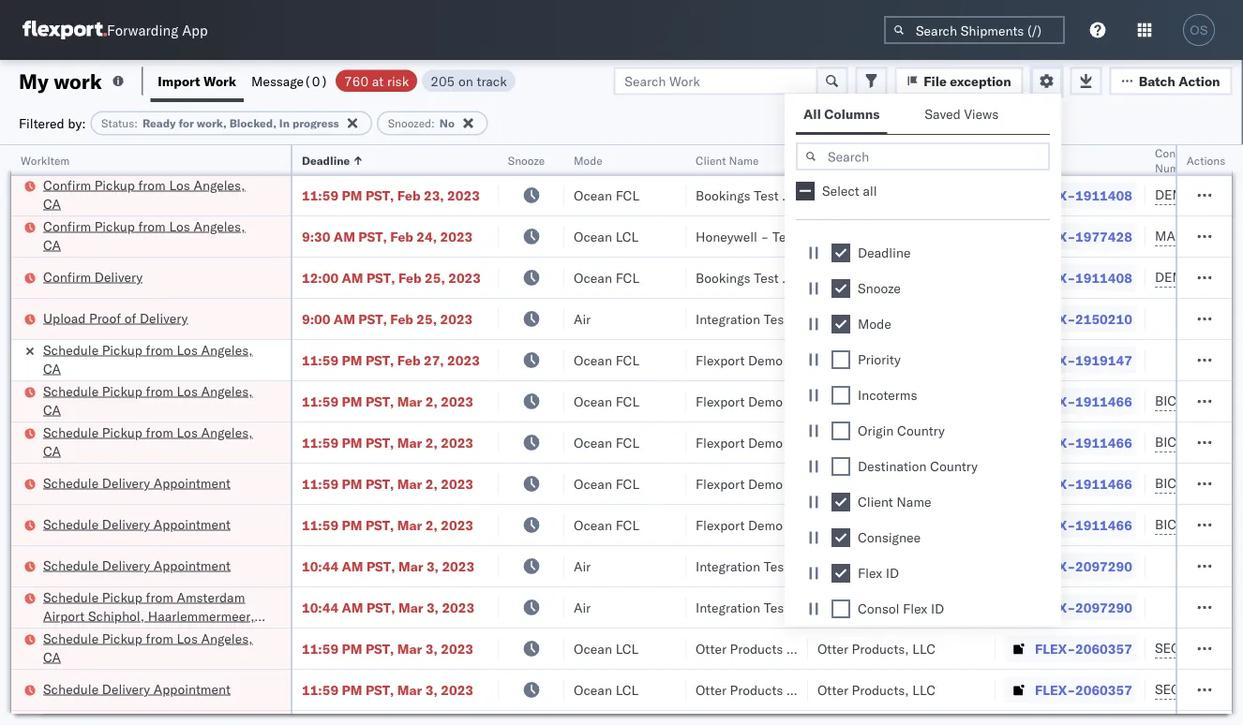 Task type: describe. For each thing, give the bounding box(es) containing it.
origin country
[[858, 423, 945, 439]]

flex-2150210
[[1035, 311, 1133, 327]]

3 2, from the top
[[426, 476, 438, 492]]

3 schedule pickup from los angeles, ca button from the top
[[43, 423, 266, 463]]

6 pm from the top
[[342, 476, 362, 492]]

origin
[[858, 423, 894, 439]]

at
[[372, 73, 384, 89]]

: for snoozed
[[432, 116, 435, 130]]

1 10:44 am pst, mar 3, 2023 from the top
[[302, 559, 475, 575]]

1 flexport demo consignee from the top
[[696, 352, 850, 369]]

8 fcl from the top
[[616, 517, 640, 534]]

risk
[[387, 73, 409, 89]]

13 flex- from the top
[[1035, 641, 1076, 658]]

saved
[[925, 106, 961, 122]]

saved views button
[[918, 98, 1011, 134]]

os
[[1191, 23, 1209, 37]]

4 demo from the top
[[748, 476, 783, 492]]

message (0)
[[251, 73, 328, 89]]

pm for first 'schedule pickup from los angeles, ca' link from the bottom
[[342, 641, 362, 658]]

deadline inside 'button'
[[302, 153, 350, 167]]

1 11:59 pm pst, mar 2, 2023 from the top
[[302, 393, 474, 410]]

2 flex-2097290 from the top
[[1035, 600, 1133, 616]]

work,
[[197, 116, 227, 130]]

4 flex- from the top
[[1035, 270, 1076, 286]]

status : ready for work, blocked, in progress
[[101, 116, 339, 130]]

11:59 for 1st 'schedule pickup from los angeles, ca' link
[[302, 146, 339, 162]]

760 at risk
[[344, 73, 409, 89]]

schedule pickup from amsterdam airport schiphol, haarlemmermeer, netherlands link
[[43, 589, 266, 643]]

11:59 pm pst, mar 3, 2023 for schedule pickup from los angeles, ca
[[302, 641, 474, 658]]

status
[[101, 116, 134, 130]]

my work
[[19, 68, 102, 94]]

from inside schedule pickup from amsterdam airport schiphol, haarlemmermeer, netherlands
[[146, 590, 173, 606]]

Search text field
[[796, 143, 1051, 171]]

1 honeywell - test account from the left
[[696, 228, 851, 245]]

5 fcl from the top
[[616, 393, 640, 410]]

products, for schedule delivery appointment
[[852, 682, 910, 699]]

3 1911466 from the top
[[1076, 476, 1133, 492]]

ocean for 1st 'schedule pickup from los angeles, ca' link
[[574, 146, 612, 162]]

2 2, from the top
[[426, 435, 438, 451]]

batch
[[1139, 73, 1176, 89]]

1919147
[[1076, 352, 1133, 369]]

action
[[1179, 73, 1221, 89]]

message
[[251, 73, 304, 89]]

ocean lcl for schedule delivery appointment
[[574, 682, 639, 699]]

otter products, llc for schedule pickup from los angeles, ca
[[818, 641, 936, 658]]

proof
[[89, 310, 121, 326]]

app
[[182, 21, 208, 39]]

1 lagerfeld from the top
[[845, 559, 901, 575]]

blocked,
[[229, 116, 277, 130]]

ocean for confirm pickup from los angeles, ca link corresponding to 9:30 am pst, feb 24, 2023
[[574, 228, 612, 245]]

4 2, from the top
[[426, 517, 438, 534]]

2 2097290 from the top
[[1076, 600, 1133, 616]]

2 bicu1234565, from the top
[[1156, 434, 1244, 451]]

no
[[440, 116, 455, 130]]

3 air from the top
[[574, 600, 591, 616]]

2 international from the top
[[905, 600, 981, 616]]

ca for second 'schedule pickup from los angeles, ca' link
[[43, 361, 61, 377]]

flex-2060357 for schedule pickup from los angeles, ca
[[1035, 641, 1133, 658]]

6 flex- from the top
[[1035, 352, 1076, 369]]

resize handle column header for workitem
[[268, 145, 291, 726]]

3 flex- from the top
[[1035, 228, 1076, 245]]

2060357 for schedule delivery appointment
[[1076, 682, 1133, 699]]

2150210
[[1076, 311, 1133, 327]]

segu6076363 for schedule pickup from los angeles, ca
[[1156, 641, 1244, 657]]

2 schedule delivery appointment link from the top
[[43, 515, 231, 534]]

8 flex- from the top
[[1035, 435, 1076, 451]]

schedule delivery appointment for fourth schedule delivery appointment link from the top of the page
[[43, 681, 231, 698]]

4 fcl from the top
[[616, 352, 640, 369]]

3 schedule delivery appointment link from the top
[[43, 557, 231, 575]]

4 schedule pickup from los angeles, ca button from the top
[[43, 630, 266, 669]]

schedule pickup from los angeles, ca for third 'schedule pickup from los angeles, ca' link from the bottom
[[43, 383, 253, 418]]

2 c/o from the top
[[1008, 600, 1031, 616]]

2 integration from the left
[[818, 311, 883, 327]]

work
[[54, 68, 102, 94]]

4 schedule delivery appointment link from the top
[[43, 680, 231, 699]]

25, for 9:00 am pst, feb 25, 2023
[[417, 311, 437, 327]]

mode button
[[565, 149, 668, 168]]

maeu1234567
[[1156, 228, 1244, 244]]

6 ocean fcl from the top
[[574, 435, 640, 451]]

1 2, from the top
[[426, 393, 438, 410]]

lcl for schedule delivery appointment
[[616, 682, 639, 699]]

upload
[[43, 310, 86, 326]]

container numbers
[[1156, 146, 1206, 175]]

1911466 for 2nd schedule delivery appointment link
[[1076, 517, 1133, 534]]

3 schedule delivery appointment button from the top
[[43, 557, 231, 577]]

9:30 am pst, feb 24, 2023
[[302, 228, 473, 245]]

7 flex- from the top
[[1035, 393, 1076, 410]]

3 resize handle column header from the left
[[542, 145, 565, 726]]

ocean for second 'schedule pickup from los angeles, ca' link from the bottom
[[574, 435, 612, 451]]

airport
[[43, 608, 85, 625]]

flex inside button
[[1005, 153, 1027, 167]]

: for status
[[134, 116, 138, 130]]

4 flexport demo consignee from the top
[[696, 476, 850, 492]]

select all
[[823, 183, 878, 199]]

resize handle column header for client name
[[786, 145, 809, 726]]

6 fcl from the top
[[616, 435, 640, 451]]

27,
[[424, 352, 444, 369]]

2 flex- from the top
[[1035, 187, 1076, 204]]

os button
[[1178, 8, 1221, 52]]

deadline button
[[293, 149, 480, 168]]

1 schedule delivery appointment link from the top
[[43, 474, 231, 493]]

4 schedule delivery appointment button from the top
[[43, 680, 231, 701]]

2 ocean fcl from the top
[[574, 187, 640, 204]]

5 flex- from the top
[[1035, 311, 1076, 327]]

import work button
[[150, 60, 244, 102]]

lcl for schedule pickup from los angeles, ca
[[616, 641, 639, 658]]

schedule pickup from amsterdam airport schiphol, haarlemmermeer, netherlands
[[43, 590, 255, 643]]

consol
[[858, 601, 900, 618]]

upload proof of delivery link
[[43, 309, 188, 328]]

5 schedule pickup from los angeles, ca link from the top
[[43, 630, 266, 667]]

destination country
[[858, 459, 978, 475]]

confirm pickup from los angeles, ca link for 11:59 pm pst, feb 23, 2023
[[43, 176, 266, 213]]

views
[[965, 106, 999, 122]]

1 integration test account - on ag from the left
[[696, 311, 898, 327]]

2060357 for schedule pickup from los angeles, ca
[[1076, 641, 1133, 658]]

2 lagerfeld from the top
[[845, 600, 901, 616]]

21,
[[424, 146, 444, 162]]

workitem
[[21, 153, 70, 167]]

country for destination country
[[931, 459, 978, 475]]

1 karl lagerfeld international b.v c/o bleckmann from the top
[[818, 559, 1100, 575]]

23,
[[424, 187, 444, 204]]

1 vertical spatial flex
[[858, 566, 883, 582]]

flex-1911408 for 12:00 am pst, feb 25, 2023
[[1035, 270, 1133, 286]]

amsterdam
[[177, 590, 245, 606]]

11:59 pm pst, feb 21, 2023
[[302, 146, 480, 162]]

11:59 for second 'schedule pickup from los angeles, ca' link from the bottom
[[302, 435, 339, 451]]

filtered
[[19, 115, 64, 131]]

flex-2060357 for schedule delivery appointment
[[1035, 682, 1133, 699]]

confirm delivery
[[43, 269, 143, 285]]

1 bicu1234565, from the top
[[1156, 393, 1244, 409]]

flexport demo consignee for 2nd schedule pickup from los angeles, ca button from the bottom of the page
[[696, 435, 850, 451]]

4 11:59 pm pst, mar 2, 2023 from the top
[[302, 517, 474, 534]]

2 fcl from the top
[[616, 187, 640, 204]]

schedule for 2nd schedule delivery appointment link
[[43, 516, 99, 533]]

schedule for fourth schedule delivery appointment link from the top of the page
[[43, 681, 99, 698]]

schedule for second 'schedule pickup from los angeles, ca' link
[[43, 342, 99, 358]]

container numbers button
[[1146, 142, 1244, 175]]

flex-1919147
[[1035, 352, 1133, 369]]

4 schedule pickup from los angeles, ca link from the top
[[43, 423, 266, 461]]

1 horizontal spatial flex
[[903, 601, 928, 618]]

snoozed : no
[[388, 116, 455, 130]]

segu6076363 for schedule delivery appointment
[[1156, 682, 1244, 698]]

select
[[823, 183, 860, 199]]

schedule pickup from los angeles, ca for second 'schedule pickup from los angeles, ca' link from the bottom
[[43, 424, 253, 460]]

otter products - test account for schedule pickup from los angeles, ca
[[696, 641, 876, 658]]

11:59 pm pst, feb 23, 2023
[[302, 187, 480, 204]]

all columns
[[804, 106, 880, 122]]

forwarding
[[107, 21, 178, 39]]

ca for confirm pickup from los angeles, ca link corresponding to 11:59 pm pst, feb 23, 2023
[[43, 196, 61, 212]]

1 honeywell from the left
[[696, 228, 758, 245]]

ca for confirm pickup from los angeles, ca link corresponding to 9:30 am pst, feb 24, 2023
[[43, 237, 61, 253]]

11:59 for first 'schedule pickup from los angeles, ca' link from the bottom
[[302, 641, 339, 658]]

3 pm from the top
[[342, 352, 362, 369]]

pm for second 'schedule pickup from los angeles, ca' link from the bottom
[[342, 435, 362, 451]]

otter products - test account for schedule delivery appointment
[[696, 682, 876, 699]]

columns
[[825, 106, 880, 122]]

4 ocean fcl from the top
[[574, 352, 640, 369]]

1 flexport from the top
[[696, 352, 745, 369]]

0 horizontal spatial flex id
[[858, 566, 899, 582]]

1 schedule delivery appointment button from the top
[[43, 474, 231, 495]]

12 flex- from the top
[[1035, 600, 1076, 616]]

ocean for first 'schedule pickup from los angeles, ca' link from the bottom
[[574, 641, 612, 658]]

7 ocean fcl from the top
[[574, 476, 640, 492]]

batch action
[[1139, 73, 1221, 89]]

3 flexport from the top
[[696, 435, 745, 451]]

by:
[[68, 115, 86, 131]]

2 10:44 from the top
[[302, 600, 339, 616]]

incoterms
[[858, 387, 918, 404]]

1 ag from the left
[[880, 311, 898, 327]]

1 ocean fcl from the top
[[574, 146, 640, 162]]

2 10:44 am pst, mar 3, 2023 from the top
[[302, 600, 475, 616]]

2 schedule delivery appointment button from the top
[[43, 515, 231, 536]]

of
[[124, 310, 136, 326]]

Search Shipments (/) text field
[[884, 16, 1066, 44]]

4 bicu1234565, from the top
[[1156, 517, 1244, 533]]

mode inside button
[[574, 153, 603, 167]]

5 ocean fcl from the top
[[574, 393, 640, 410]]

feb for 11:59 pm pst, feb 23, 2023
[[398, 187, 421, 204]]

1911466 for second 'schedule pickup from los angeles, ca' link from the bottom
[[1076, 435, 1133, 451]]

ca for third 'schedule pickup from los angeles, ca' link from the bottom
[[43, 402, 61, 418]]

haarlemmermeer,
[[148, 608, 255, 625]]

3, for schedule delivery appointment
[[426, 682, 438, 699]]

24,
[[417, 228, 437, 245]]

14 flex- from the top
[[1035, 682, 1076, 699]]

all
[[863, 183, 878, 199]]

(0)
[[304, 73, 328, 89]]

demo for third 'schedule pickup from los angeles, ca' link from the bottom
[[748, 393, 783, 410]]

delivery inside confirm delivery "link"
[[94, 269, 143, 285]]

schedule delivery appointment for 3rd schedule delivery appointment link from the top of the page
[[43, 558, 231, 574]]

2 bleckmann from the top
[[1034, 600, 1100, 616]]

4 flexport from the top
[[696, 476, 745, 492]]

netherlands
[[43, 627, 117, 643]]

snoozed
[[388, 116, 432, 130]]

9 flex- from the top
[[1035, 476, 1076, 492]]

11:59 for fourth schedule delivery appointment link from the top of the page
[[302, 682, 339, 699]]

11:59 for confirm pickup from los angeles, ca link corresponding to 11:59 pm pst, feb 23, 2023
[[302, 187, 339, 204]]

delivery inside 'upload proof of delivery' link
[[140, 310, 188, 326]]

11:59 for third 'schedule pickup from los angeles, ca' link from the bottom
[[302, 393, 339, 410]]

confirm pickup from los angeles, ca button for 11:59 pm pst, feb 23, 2023
[[43, 176, 266, 215]]

8 ocean fcl from the top
[[574, 517, 640, 534]]

name inside button
[[729, 153, 759, 167]]

all
[[804, 106, 822, 122]]

205 on track
[[431, 73, 507, 89]]

confirm delivery button
[[43, 268, 143, 288]]

11:59 for 2nd schedule delivery appointment link
[[302, 517, 339, 534]]

3 11:59 pm pst, mar 2, 2023 from the top
[[302, 476, 474, 492]]

2 11:59 pm pst, mar 2, 2023 from the top
[[302, 435, 474, 451]]

3 11:59 from the top
[[302, 352, 339, 369]]

205
[[431, 73, 455, 89]]

my
[[19, 68, 49, 94]]

schedule pickup from amsterdam airport schiphol, haarlemmermeer, netherlands button
[[43, 589, 266, 643]]

0 vertical spatial snooze
[[508, 153, 545, 167]]

feb for 11:59 pm pst, feb 21, 2023
[[398, 146, 421, 162]]

1 horizontal spatial id
[[931, 601, 945, 618]]

1 integration from the left
[[696, 311, 761, 327]]

consignee button
[[809, 149, 977, 168]]

for
[[179, 116, 194, 130]]

9:30
[[302, 228, 331, 245]]

1 horizontal spatial name
[[897, 494, 932, 511]]

progress
[[293, 116, 339, 130]]

pm for 2nd schedule delivery appointment link
[[342, 517, 362, 534]]

import
[[158, 73, 200, 89]]

7 fcl from the top
[[616, 476, 640, 492]]

track
[[477, 73, 507, 89]]

2 karl from the top
[[818, 600, 842, 616]]

1911408 for 11:59 pm pst, feb 23, 2023
[[1076, 187, 1133, 204]]

1 on from the left
[[857, 311, 876, 327]]

feb for 9:00 am pst, feb 25, 2023
[[390, 311, 414, 327]]



Task type: locate. For each thing, give the bounding box(es) containing it.
5 schedule pickup from los angeles, ca from the top
[[43, 631, 253, 666]]

los for second 'schedule pickup from los angeles, ca' link from the bottom
[[177, 424, 198, 441]]

products for schedule pickup from los angeles, ca
[[730, 641, 784, 658]]

1 vertical spatial id
[[886, 566, 899, 582]]

bicu1234565,
[[1156, 393, 1244, 409], [1156, 434, 1244, 451], [1156, 476, 1244, 492], [1156, 517, 1244, 533]]

flex-1911466 for second 'schedule pickup from los angeles, ca' link from the bottom
[[1035, 435, 1133, 451]]

1 flex-2097290 from the top
[[1035, 559, 1133, 575]]

1 vertical spatial flex-2060357
[[1035, 682, 1133, 699]]

flex up consol
[[858, 566, 883, 582]]

3 confirm from the top
[[43, 269, 91, 285]]

2 schedule delivery appointment from the top
[[43, 516, 231, 533]]

0 vertical spatial international
[[905, 559, 981, 575]]

honeywell - test account down select
[[696, 228, 851, 245]]

2 schedule from the top
[[43, 342, 99, 358]]

feb for 11:59 pm pst, feb 27, 2023
[[398, 352, 421, 369]]

: left ready
[[134, 116, 138, 130]]

flexport demo consignee for 2nd schedule pickup from los angeles, ca button from the top of the page
[[696, 393, 850, 410]]

11:59 pm pst, mar 3, 2023
[[302, 641, 474, 658], [302, 682, 474, 699]]

5 resize handle column header from the left
[[786, 145, 809, 726]]

1 vertical spatial otter products - test account
[[696, 682, 876, 699]]

1 vertical spatial name
[[897, 494, 932, 511]]

3 bicu1234565, from the top
[[1156, 476, 1244, 492]]

25, for 12:00 am pst, feb 25, 2023
[[425, 270, 445, 286]]

schiphol,
[[88, 608, 144, 625]]

1 vertical spatial deadline
[[858, 245, 911, 261]]

1 b.v from the top
[[984, 559, 1005, 575]]

flex id up consol
[[858, 566, 899, 582]]

confirm pickup from los angeles, ca link for 9:30 am pst, feb 24, 2023
[[43, 217, 266, 255]]

schedule inside schedule pickup from amsterdam airport schiphol, haarlemmermeer, netherlands
[[43, 590, 99, 606]]

appointment for 3rd schedule delivery appointment link from the top of the page
[[154, 558, 231, 574]]

2 schedule pickup from los angeles, ca button from the top
[[43, 382, 266, 422]]

client inside button
[[696, 153, 726, 167]]

import work
[[158, 73, 236, 89]]

1911408 for 12:00 am pst, feb 25, 2023
[[1076, 270, 1133, 286]]

0 vertical spatial b.v
[[984, 559, 1005, 575]]

demu1232567 for 11:59 pm pst, feb 23, 2023
[[1156, 187, 1244, 203]]

1 international from the top
[[905, 559, 981, 575]]

flex-1977428
[[1035, 228, 1133, 245]]

los for 1st 'schedule pickup from los angeles, ca' link
[[177, 136, 198, 152]]

ocean fcl
[[574, 146, 640, 162], [574, 187, 640, 204], [574, 270, 640, 286], [574, 352, 640, 369], [574, 393, 640, 410], [574, 435, 640, 451], [574, 476, 640, 492], [574, 517, 640, 534]]

schedule for second 'schedule pickup from los angeles, ca' link from the bottom
[[43, 424, 99, 441]]

2 vertical spatial air
[[574, 600, 591, 616]]

in
[[279, 116, 290, 130]]

consignee inside button
[[818, 153, 872, 167]]

ocean
[[574, 146, 612, 162], [574, 187, 612, 204], [574, 228, 612, 245], [574, 270, 612, 286], [574, 352, 612, 369], [574, 393, 612, 410], [574, 435, 612, 451], [574, 476, 612, 492], [574, 517, 612, 534], [574, 641, 612, 658], [574, 682, 612, 699]]

1 vertical spatial client name
[[858, 494, 932, 511]]

confirm down workitem
[[43, 177, 91, 193]]

0 vertical spatial otter products, llc
[[818, 641, 936, 658]]

1 horizontal spatial flex id
[[1005, 153, 1041, 167]]

los for second 'schedule pickup from los angeles, ca' link
[[177, 342, 198, 358]]

schedule delivery appointment for 2nd schedule delivery appointment link
[[43, 516, 231, 533]]

products,
[[852, 641, 910, 658], [852, 682, 910, 699]]

1 vertical spatial 10:44 am pst, mar 3, 2023
[[302, 600, 475, 616]]

2 11:59 from the top
[[302, 187, 339, 204]]

1 horizontal spatial ag
[[1002, 311, 1020, 327]]

1 vertical spatial otter products, llc
[[818, 682, 936, 699]]

products
[[730, 641, 784, 658], [730, 682, 784, 699]]

deadline
[[302, 153, 350, 167], [858, 245, 911, 261]]

1 horizontal spatial deadline
[[858, 245, 911, 261]]

10 ocean from the top
[[574, 641, 612, 658]]

1 schedule pickup from los angeles, ca button from the top
[[43, 135, 266, 174]]

flexport demo consignee for second schedule delivery appointment "button"
[[696, 517, 850, 534]]

integration
[[696, 311, 761, 327], [818, 311, 883, 327]]

pickup inside schedule pickup from amsterdam airport schiphol, haarlemmermeer, netherlands
[[102, 590, 143, 606]]

1911466 for third 'schedule pickup from los angeles, ca' link from the bottom
[[1076, 393, 1133, 410]]

confirm pickup from los angeles, ca link
[[43, 176, 266, 213], [43, 217, 266, 255]]

client name inside button
[[696, 153, 759, 167]]

1 vertical spatial confirm
[[43, 218, 91, 234]]

None checkbox
[[832, 280, 851, 298], [832, 386, 851, 405], [832, 422, 851, 441], [832, 458, 851, 476], [832, 529, 851, 548], [832, 280, 851, 298], [832, 386, 851, 405], [832, 422, 851, 441], [832, 458, 851, 476], [832, 529, 851, 548]]

flex-1919147 button
[[1005, 348, 1137, 374], [1005, 348, 1137, 374]]

1 horizontal spatial on
[[979, 311, 998, 327]]

schedule pickup from los angeles, ca for second 'schedule pickup from los angeles, ca' link
[[43, 342, 253, 377]]

11 ocean from the top
[[574, 682, 612, 699]]

schedule pickup from los angeles, ca for first 'schedule pickup from los angeles, ca' link from the bottom
[[43, 631, 253, 666]]

2 2060357 from the top
[[1076, 682, 1133, 699]]

1 vertical spatial confirm pickup from los angeles, ca button
[[43, 217, 266, 257]]

client name down search work text box at the top of the page
[[696, 153, 759, 167]]

workitem button
[[11, 149, 272, 168]]

1 11:59 from the top
[[302, 146, 339, 162]]

flex id down saved views button
[[1005, 153, 1041, 167]]

7 resize handle column header from the left
[[1124, 145, 1146, 726]]

ca for second 'schedule pickup from los angeles, ca' link from the bottom
[[43, 443, 61, 460]]

filtered by:
[[19, 115, 86, 131]]

fcl
[[616, 146, 640, 162], [616, 187, 640, 204], [616, 270, 640, 286], [616, 352, 640, 369], [616, 393, 640, 410], [616, 435, 640, 451], [616, 476, 640, 492], [616, 517, 640, 534]]

0 vertical spatial segu6076363
[[1156, 641, 1244, 657]]

0 horizontal spatial :
[[134, 116, 138, 130]]

feb left 21,
[[398, 146, 421, 162]]

8 11:59 from the top
[[302, 641, 339, 658]]

schedule delivery appointment button
[[43, 474, 231, 495], [43, 515, 231, 536], [43, 557, 231, 577], [43, 680, 231, 701]]

mar
[[398, 393, 422, 410], [398, 435, 422, 451], [398, 476, 422, 492], [398, 517, 422, 534], [399, 559, 423, 575], [399, 600, 423, 616], [398, 641, 422, 658], [398, 682, 422, 699]]

honeywell
[[696, 228, 758, 245], [818, 228, 880, 245]]

demo for 2nd schedule delivery appointment link
[[748, 517, 783, 534]]

los
[[177, 136, 198, 152], [169, 177, 190, 193], [169, 218, 190, 234], [177, 342, 198, 358], [177, 383, 198, 400], [177, 424, 198, 441], [177, 631, 198, 647]]

1 c/o from the top
[[1008, 559, 1031, 575]]

confirm for 9:30 am pst, feb 24, 2023
[[43, 218, 91, 234]]

appointment for 2nd schedule delivery appointment link
[[154, 516, 231, 533]]

ag up priority
[[880, 311, 898, 327]]

id left 1891264
[[1029, 153, 1041, 167]]

confirm for 11:59 pm pst, feb 23, 2023
[[43, 177, 91, 193]]

honeywell down client name button
[[696, 228, 758, 245]]

1 pm from the top
[[342, 146, 362, 162]]

1 bleckmann from the top
[[1034, 559, 1100, 575]]

1 vertical spatial mode
[[858, 316, 892, 333]]

flex-1911408 down flex-1977428
[[1035, 270, 1133, 286]]

demu1232567 down maeu1234567
[[1156, 269, 1244, 286]]

2 on from the left
[[979, 311, 998, 327]]

international up consol flex id
[[905, 559, 981, 575]]

1 vertical spatial lcl
[[616, 641, 639, 658]]

2 ag from the left
[[1002, 311, 1020, 327]]

bookings
[[696, 146, 751, 162], [818, 146, 873, 162], [696, 187, 751, 204], [818, 187, 873, 204], [696, 270, 751, 286], [818, 270, 873, 286], [818, 352, 873, 369], [818, 393, 873, 410], [818, 435, 873, 451], [818, 476, 873, 492], [818, 517, 873, 534]]

1 vertical spatial b.v
[[984, 600, 1005, 616]]

llc for schedule delivery appointment
[[913, 682, 936, 699]]

0 vertical spatial products,
[[852, 641, 910, 658]]

1 ca from the top
[[43, 154, 61, 171]]

2 schedule pickup from los angeles, ca link from the top
[[43, 341, 266, 378]]

1 vertical spatial country
[[931, 459, 978, 475]]

2 air from the top
[[574, 559, 591, 575]]

1 confirm from the top
[[43, 177, 91, 193]]

0 vertical spatial confirm pickup from los angeles, ca link
[[43, 176, 266, 213]]

1 horizontal spatial client
[[858, 494, 894, 511]]

container
[[1156, 146, 1206, 160]]

feb for 12:00 am pst, feb 25, 2023
[[399, 270, 422, 286]]

confirm pickup from los angeles, ca for 11:59 pm pst, feb 23, 2023
[[43, 177, 245, 212]]

2 horizontal spatial id
[[1029, 153, 1041, 167]]

schedule for third 'schedule pickup from los angeles, ca' link from the bottom
[[43, 383, 99, 400]]

2 honeywell - test account from the left
[[818, 228, 972, 245]]

0 vertical spatial otter products - test account
[[696, 641, 876, 658]]

0 horizontal spatial client
[[696, 153, 726, 167]]

3, for schedule pickup from amsterdam airport schiphol, haarlemmermeer, netherlands
[[427, 600, 439, 616]]

2 11:59 pm pst, mar 3, 2023 from the top
[[302, 682, 474, 699]]

2 vertical spatial id
[[931, 601, 945, 618]]

1 vertical spatial karl lagerfeld international b.v c/o bleckmann
[[818, 600, 1100, 616]]

otter products, llc for schedule delivery appointment
[[818, 682, 936, 699]]

6 ocean from the top
[[574, 393, 612, 410]]

0 vertical spatial c/o
[[1008, 559, 1031, 575]]

schedule for first 'schedule pickup from los angeles, ca' link from the bottom
[[43, 631, 99, 647]]

3 ocean from the top
[[574, 228, 612, 245]]

country
[[898, 423, 945, 439], [931, 459, 978, 475]]

1 vertical spatial flex-1911408
[[1035, 270, 1133, 286]]

1891264
[[1076, 146, 1133, 162]]

1 vertical spatial c/o
[[1008, 600, 1031, 616]]

snooze
[[508, 153, 545, 167], [858, 280, 901, 297]]

confirm pickup from los angeles, ca up confirm delivery at the top left of the page
[[43, 218, 245, 253]]

0 vertical spatial confirm
[[43, 177, 91, 193]]

1 horizontal spatial mode
[[858, 316, 892, 333]]

feb down 12:00 am pst, feb 25, 2023
[[390, 311, 414, 327]]

0 vertical spatial lagerfeld
[[845, 559, 901, 575]]

2 ca from the top
[[43, 196, 61, 212]]

confirm inside "link"
[[43, 269, 91, 285]]

0 vertical spatial 10:44
[[302, 559, 339, 575]]

otter
[[696, 641, 727, 658], [818, 641, 849, 658], [696, 682, 727, 699], [818, 682, 849, 699]]

0 horizontal spatial on
[[857, 311, 876, 327]]

2 integration test account - on ag from the left
[[818, 311, 1020, 327]]

los for first 'schedule pickup from los angeles, ca' link from the bottom
[[177, 631, 198, 647]]

0 vertical spatial 11:59 pm pst, mar 3, 2023
[[302, 641, 474, 658]]

name down search work text box at the top of the page
[[729, 153, 759, 167]]

1 vertical spatial 2060357
[[1076, 682, 1133, 699]]

3 demo from the top
[[748, 435, 783, 451]]

feb left 23,
[[398, 187, 421, 204]]

llc for schedule pickup from los angeles, ca
[[913, 641, 936, 658]]

demu1232567 down numbers
[[1156, 187, 1244, 203]]

confirm delivery link
[[43, 268, 143, 287]]

4 ocean from the top
[[574, 270, 612, 286]]

feb
[[398, 146, 421, 162], [398, 187, 421, 204], [390, 228, 414, 245], [399, 270, 422, 286], [390, 311, 414, 327], [398, 352, 421, 369]]

pm for third 'schedule pickup from los angeles, ca' link from the bottom
[[342, 393, 362, 410]]

air for upload proof of delivery
[[574, 311, 591, 327]]

forwarding app
[[107, 21, 208, 39]]

schedule pickup from los angeles, ca for 1st 'schedule pickup from los angeles, ca' link
[[43, 136, 253, 171]]

1 horizontal spatial integration
[[818, 311, 883, 327]]

25, down 24,
[[425, 270, 445, 286]]

ocean lcl for confirm pickup from los angeles, ca
[[574, 228, 639, 245]]

angeles,
[[201, 136, 253, 152], [194, 177, 245, 193], [194, 218, 245, 234], [201, 342, 253, 358], [201, 383, 253, 400], [201, 424, 253, 441], [201, 631, 253, 647]]

0 vertical spatial 25,
[[425, 270, 445, 286]]

confirm pickup from los angeles, ca button down workitem "button"
[[43, 176, 266, 215]]

1 otter products - test account from the top
[[696, 641, 876, 658]]

0 horizontal spatial flex
[[858, 566, 883, 582]]

0 vertical spatial flex id
[[1005, 153, 1041, 167]]

id inside button
[[1029, 153, 1041, 167]]

0 horizontal spatial integration
[[696, 311, 761, 327]]

1 vertical spatial air
[[574, 559, 591, 575]]

1 2097290 from the top
[[1076, 559, 1133, 575]]

2 vertical spatial confirm
[[43, 269, 91, 285]]

2 honeywell from the left
[[818, 228, 880, 245]]

0 vertical spatial deadline
[[302, 153, 350, 167]]

10 flex- from the top
[[1035, 517, 1076, 534]]

demu1232567 for 12:00 am pst, feb 25, 2023
[[1156, 269, 1244, 286]]

1 vertical spatial international
[[905, 600, 981, 616]]

upload proof of delivery button
[[43, 309, 188, 330]]

1977428
[[1076, 228, 1133, 245]]

flex-2060357 button
[[1005, 636, 1137, 663], [1005, 636, 1137, 663], [1005, 678, 1137, 704], [1005, 678, 1137, 704]]

confirm pickup from los angeles, ca down workitem "button"
[[43, 177, 245, 212]]

schedule for fourth schedule delivery appointment link from the bottom of the page
[[43, 475, 99, 491]]

1 horizontal spatial client name
[[858, 494, 932, 511]]

flex
[[1005, 153, 1027, 167], [858, 566, 883, 582], [903, 601, 928, 618]]

0 horizontal spatial honeywell
[[696, 228, 758, 245]]

1 vertical spatial snooze
[[858, 280, 901, 297]]

confirm pickup from los angeles, ca link up confirm delivery at the top left of the page
[[43, 217, 266, 255]]

consol flex id
[[858, 601, 945, 618]]

5 flexport demo consignee from the top
[[696, 517, 850, 534]]

appointment
[[154, 475, 231, 491], [154, 516, 231, 533], [154, 558, 231, 574], [154, 681, 231, 698]]

760
[[344, 73, 369, 89]]

schedule for schedule pickup from amsterdam airport schiphol, haarlemmermeer, netherlands link
[[43, 590, 99, 606]]

flex down saved views button
[[1005, 153, 1027, 167]]

0 horizontal spatial ag
[[880, 311, 898, 327]]

schedule for 3rd schedule delivery appointment link from the top of the page
[[43, 558, 99, 574]]

0 vertical spatial flex
[[1005, 153, 1027, 167]]

country for origin country
[[898, 423, 945, 439]]

schedule pickup from los angeles, ca link
[[43, 135, 266, 172], [43, 341, 266, 378], [43, 382, 266, 420], [43, 423, 266, 461], [43, 630, 266, 667]]

upload proof of delivery
[[43, 310, 188, 326]]

confirm pickup from los angeles, ca link down workitem "button"
[[43, 176, 266, 213]]

schedule
[[43, 136, 99, 152], [43, 342, 99, 358], [43, 383, 99, 400], [43, 424, 99, 441], [43, 475, 99, 491], [43, 516, 99, 533], [43, 558, 99, 574], [43, 590, 99, 606], [43, 631, 99, 647], [43, 681, 99, 698]]

Search Work text field
[[614, 67, 818, 95]]

snooze left mode button
[[508, 153, 545, 167]]

confirm pickup from los angeles, ca button for 9:30 am pst, feb 24, 2023
[[43, 217, 266, 257]]

ag
[[880, 311, 898, 327], [1002, 311, 1020, 327]]

0 vertical spatial karl
[[818, 559, 842, 575]]

confirm up upload
[[43, 269, 91, 285]]

honeywell - test account down all in the right top of the page
[[818, 228, 972, 245]]

2 flex-1911466 from the top
[[1035, 435, 1133, 451]]

flex id inside button
[[1005, 153, 1041, 167]]

3 appointment from the top
[[154, 558, 231, 574]]

flex-1911408 button
[[1005, 182, 1137, 209], [1005, 182, 1137, 209], [1005, 265, 1137, 291], [1005, 265, 1137, 291]]

0 vertical spatial 1911408
[[1076, 187, 1133, 204]]

2 llc from the top
[[913, 682, 936, 699]]

1 vertical spatial client
[[858, 494, 894, 511]]

1 horizontal spatial honeywell
[[818, 228, 880, 245]]

2 otter products, llc from the top
[[818, 682, 936, 699]]

appointment for fourth schedule delivery appointment link from the top of the page
[[154, 681, 231, 698]]

from
[[146, 136, 173, 152], [138, 177, 166, 193], [138, 218, 166, 234], [146, 342, 173, 358], [146, 383, 173, 400], [146, 424, 173, 441], [146, 590, 173, 606], [146, 631, 173, 647]]

4 ca from the top
[[43, 361, 61, 377]]

feb left 24,
[[390, 228, 414, 245]]

9 ocean from the top
[[574, 517, 612, 534]]

25, up 27, at left
[[417, 311, 437, 327]]

0 vertical spatial demu1232567
[[1156, 187, 1244, 203]]

1911408 down 1891264
[[1076, 187, 1133, 204]]

1 vertical spatial flex id
[[858, 566, 899, 582]]

los for third 'schedule pickup from los angeles, ca' link from the bottom
[[177, 383, 198, 400]]

: left the no
[[432, 116, 435, 130]]

1 vertical spatial products,
[[852, 682, 910, 699]]

1 fcl from the top
[[616, 146, 640, 162]]

0 vertical spatial flex-2060357
[[1035, 641, 1133, 658]]

9:00
[[302, 311, 331, 327]]

2 flexport demo consignee from the top
[[696, 393, 850, 410]]

1911408 down 1977428
[[1076, 270, 1133, 286]]

1 demo from the top
[[748, 352, 783, 369]]

None checkbox
[[796, 182, 815, 201], [832, 244, 851, 263], [832, 315, 851, 334], [832, 351, 851, 370], [832, 493, 851, 512], [832, 565, 851, 583], [832, 600, 851, 619], [796, 182, 815, 201], [832, 244, 851, 263], [832, 315, 851, 334], [832, 351, 851, 370], [832, 493, 851, 512], [832, 565, 851, 583], [832, 600, 851, 619]]

1 confirm pickup from los angeles, ca from the top
[[43, 177, 245, 212]]

0 vertical spatial confirm pickup from los angeles, ca button
[[43, 176, 266, 215]]

pm for fourth schedule delivery appointment link from the top of the page
[[342, 682, 362, 699]]

ocean for 2nd schedule delivery appointment link
[[574, 517, 612, 534]]

pm for confirm pickup from los angeles, ca link corresponding to 11:59 pm pst, feb 23, 2023
[[342, 187, 362, 204]]

12:00
[[302, 270, 339, 286]]

resize handle column header for mode
[[664, 145, 687, 726]]

10:44 am pst, mar 3, 2023
[[302, 559, 475, 575], [302, 600, 475, 616]]

3 ca from the top
[[43, 237, 61, 253]]

karl lagerfeld international b.v c/o bleckmann
[[818, 559, 1100, 575], [818, 600, 1100, 616]]

deadline down all in the right top of the page
[[858, 245, 911, 261]]

id up consol flex id
[[886, 566, 899, 582]]

2 vertical spatial flex
[[903, 601, 928, 618]]

1 vertical spatial 11:59 pm pst, mar 3, 2023
[[302, 682, 474, 699]]

confirm pickup from los angeles, ca for 9:30 am pst, feb 24, 2023
[[43, 218, 245, 253]]

2 vertical spatial lcl
[[616, 682, 639, 699]]

1 vertical spatial confirm pickup from los angeles, ca link
[[43, 217, 266, 255]]

1 vertical spatial segu6076363
[[1156, 682, 1244, 698]]

0 vertical spatial id
[[1029, 153, 1041, 167]]

1 karl from the top
[[818, 559, 842, 575]]

los for confirm pickup from los angeles, ca link corresponding to 9:30 am pst, feb 24, 2023
[[169, 218, 190, 234]]

schedule delivery appointment for fourth schedule delivery appointment link from the bottom of the page
[[43, 475, 231, 491]]

11:59 pm pst, feb 27, 2023
[[302, 352, 480, 369]]

flex-1891264
[[1035, 146, 1133, 162]]

1 schedule from the top
[[43, 136, 99, 152]]

ag left 'flex-2150210'
[[1002, 311, 1020, 327]]

1 vertical spatial ocean lcl
[[574, 641, 639, 658]]

0 horizontal spatial id
[[886, 566, 899, 582]]

ocean for third 'schedule pickup from los angeles, ca' link from the bottom
[[574, 393, 612, 410]]

work
[[204, 73, 236, 89]]

1 vertical spatial bleckmann
[[1034, 600, 1100, 616]]

products for schedule delivery appointment
[[730, 682, 784, 699]]

name down destination country
[[897, 494, 932, 511]]

0 vertical spatial 2060357
[[1076, 641, 1133, 658]]

otter products - test account
[[696, 641, 876, 658], [696, 682, 876, 699]]

0 vertical spatial mode
[[574, 153, 603, 167]]

flex right consol
[[903, 601, 928, 618]]

country up destination country
[[898, 423, 945, 439]]

1 horizontal spatial :
[[432, 116, 435, 130]]

ocean lcl for schedule pickup from los angeles, ca
[[574, 641, 639, 658]]

1 vertical spatial 10:44
[[302, 600, 339, 616]]

pst,
[[366, 146, 394, 162], [366, 187, 394, 204], [359, 228, 387, 245], [367, 270, 395, 286], [359, 311, 387, 327], [366, 352, 394, 369], [366, 393, 394, 410], [366, 435, 394, 451], [366, 476, 394, 492], [366, 517, 394, 534], [367, 559, 395, 575], [367, 600, 395, 616], [366, 641, 394, 658], [366, 682, 394, 699]]

1 horizontal spatial snooze
[[858, 280, 901, 297]]

:
[[134, 116, 138, 130], [432, 116, 435, 130]]

4 11:59 from the top
[[302, 393, 339, 410]]

5 flexport from the top
[[696, 517, 745, 534]]

0 vertical spatial flex-2097290
[[1035, 559, 1133, 575]]

resize handle column header for deadline
[[476, 145, 499, 726]]

1 : from the left
[[134, 116, 138, 130]]

file exception button
[[895, 67, 1024, 95], [895, 67, 1024, 95]]

0 vertical spatial confirm pickup from los angeles, ca
[[43, 177, 245, 212]]

2 appointment from the top
[[154, 516, 231, 533]]

1 flex- from the top
[[1035, 146, 1076, 162]]

pm for 1st 'schedule pickup from los angeles, ca' link
[[342, 146, 362, 162]]

0 vertical spatial bleckmann
[[1034, 559, 1100, 575]]

2 flexport from the top
[[696, 393, 745, 410]]

file
[[924, 73, 947, 89]]

1 vertical spatial 2097290
[[1076, 600, 1133, 616]]

feb left 27, at left
[[398, 352, 421, 369]]

ocean for fourth schedule delivery appointment link from the top of the page
[[574, 682, 612, 699]]

confirm up confirm delivery at the top left of the page
[[43, 218, 91, 234]]

am for upload proof of delivery
[[334, 311, 355, 327]]

batch action button
[[1110, 67, 1233, 95]]

flex id button
[[996, 149, 1127, 168]]

confirm pickup from los angeles, ca
[[43, 177, 245, 212], [43, 218, 245, 253]]

9:00 am pst, feb 25, 2023
[[302, 311, 473, 327]]

resize handle column header for flex id
[[1124, 145, 1146, 726]]

international right consol
[[905, 600, 981, 616]]

flex-1911408 down flex-1891264
[[1035, 187, 1133, 204]]

forwarding app link
[[23, 21, 208, 39]]

appointment for fourth schedule delivery appointment link from the bottom of the page
[[154, 475, 231, 491]]

client down search work text box at the top of the page
[[696, 153, 726, 167]]

am for schedule delivery appointment
[[342, 559, 363, 575]]

feb down 24,
[[399, 270, 422, 286]]

flex-2097290
[[1035, 559, 1133, 575], [1035, 600, 1133, 616]]

3 fcl from the top
[[616, 270, 640, 286]]

1 vertical spatial karl
[[818, 600, 842, 616]]

saved views
[[925, 106, 999, 122]]

0 vertical spatial air
[[574, 311, 591, 327]]

3 ocean fcl from the top
[[574, 270, 640, 286]]

1 10:44 from the top
[[302, 559, 339, 575]]

1 schedule delivery appointment from the top
[[43, 475, 231, 491]]

6 ca from the top
[[43, 443, 61, 460]]

client name down destination
[[858, 494, 932, 511]]

0 vertical spatial karl lagerfeld international b.v c/o bleckmann
[[818, 559, 1100, 575]]

flex-1911466 button
[[1005, 389, 1137, 415], [1005, 389, 1137, 415], [1005, 430, 1137, 456], [1005, 430, 1137, 456], [1005, 471, 1137, 498], [1005, 471, 1137, 498], [1005, 513, 1137, 539], [1005, 513, 1137, 539]]

test
[[754, 146, 779, 162], [876, 146, 901, 162], [754, 187, 779, 204], [876, 187, 901, 204], [773, 228, 798, 245], [895, 228, 920, 245], [754, 270, 779, 286], [876, 270, 901, 286], [764, 311, 789, 327], [886, 311, 911, 327], [876, 352, 901, 369], [876, 393, 901, 410], [876, 435, 901, 451], [876, 476, 901, 492], [876, 517, 901, 534], [798, 641, 823, 658], [798, 682, 823, 699]]

honeywell down select all
[[818, 228, 880, 245]]

0 vertical spatial products
[[730, 641, 784, 658]]

schedule pickup from los angeles, ca button
[[43, 135, 266, 174], [43, 382, 266, 422], [43, 423, 266, 463], [43, 630, 266, 669]]

2 schedule pickup from los angeles, ca from the top
[[43, 342, 253, 377]]

resize handle column header for consignee
[[974, 145, 996, 726]]

id right consol
[[931, 601, 945, 618]]

confirm pickup from los angeles, ca button up confirm delivery at the top left of the page
[[43, 217, 266, 257]]

1911466
[[1076, 393, 1133, 410], [1076, 435, 1133, 451], [1076, 476, 1133, 492], [1076, 517, 1133, 534]]

flex-2097290 button
[[1005, 554, 1137, 580], [1005, 554, 1137, 580], [1005, 595, 1137, 621], [1005, 595, 1137, 621]]

client down destination
[[858, 494, 894, 511]]

1 resize handle column header from the left
[[268, 145, 291, 726]]

ca for 1st 'schedule pickup from los angeles, ca' link
[[43, 154, 61, 171]]

feb for 9:30 am pst, feb 24, 2023
[[390, 228, 414, 245]]

client name button
[[687, 149, 790, 168]]

snooze up priority
[[858, 280, 901, 297]]

5 ocean from the top
[[574, 352, 612, 369]]

deadline down "progress"
[[302, 153, 350, 167]]

flex-1911466 for third 'schedule pickup from los angeles, ca' link from the bottom
[[1035, 393, 1133, 410]]

5 pm from the top
[[342, 435, 362, 451]]

products, for schedule pickup from los angeles, ca
[[852, 641, 910, 658]]

1 vertical spatial confirm pickup from los angeles, ca
[[43, 218, 245, 253]]

4 flex-1911466 from the top
[[1035, 517, 1133, 534]]

0 vertical spatial 10:44 am pst, mar 3, 2023
[[302, 559, 475, 575]]

3, for schedule pickup from los angeles, ca
[[426, 641, 438, 658]]

resize handle column header
[[268, 145, 291, 726], [476, 145, 499, 726], [542, 145, 565, 726], [664, 145, 687, 726], [786, 145, 809, 726], [974, 145, 996, 726], [1124, 145, 1146, 726], [1210, 145, 1232, 726]]

flexport. image
[[23, 21, 107, 39]]

flex-1911408 for 11:59 pm pst, feb 23, 2023
[[1035, 187, 1133, 204]]

6 11:59 from the top
[[302, 476, 339, 492]]

0 horizontal spatial deadline
[[302, 153, 350, 167]]

1 schedule pickup from los angeles, ca from the top
[[43, 136, 253, 171]]

0 horizontal spatial name
[[729, 153, 759, 167]]

on
[[459, 73, 473, 89]]

country right destination
[[931, 459, 978, 475]]

0 vertical spatial 2097290
[[1076, 559, 1133, 575]]

ocean for confirm pickup from los angeles, ca link corresponding to 11:59 pm pst, feb 23, 2023
[[574, 187, 612, 204]]

am for confirm delivery
[[342, 270, 363, 286]]

0 vertical spatial lcl
[[616, 228, 639, 245]]

0 horizontal spatial snooze
[[508, 153, 545, 167]]

flex-1911466 for 2nd schedule delivery appointment link
[[1035, 517, 1133, 534]]

2,
[[426, 393, 438, 410], [426, 435, 438, 451], [426, 476, 438, 492], [426, 517, 438, 534]]

0 vertical spatial flex-1911408
[[1035, 187, 1133, 204]]

1 2060357 from the top
[[1076, 641, 1133, 658]]

all columns button
[[796, 98, 888, 134]]

exception
[[950, 73, 1012, 89]]

1 vertical spatial flex-2097290
[[1035, 600, 1133, 616]]

ready
[[143, 116, 176, 130]]

schedule delivery appointment link
[[43, 474, 231, 493], [43, 515, 231, 534], [43, 557, 231, 575], [43, 680, 231, 699]]

flex-1911408
[[1035, 187, 1133, 204], [1035, 270, 1133, 286]]



Task type: vqa. For each thing, say whether or not it's contained in the screenshot.
Vandelay
no



